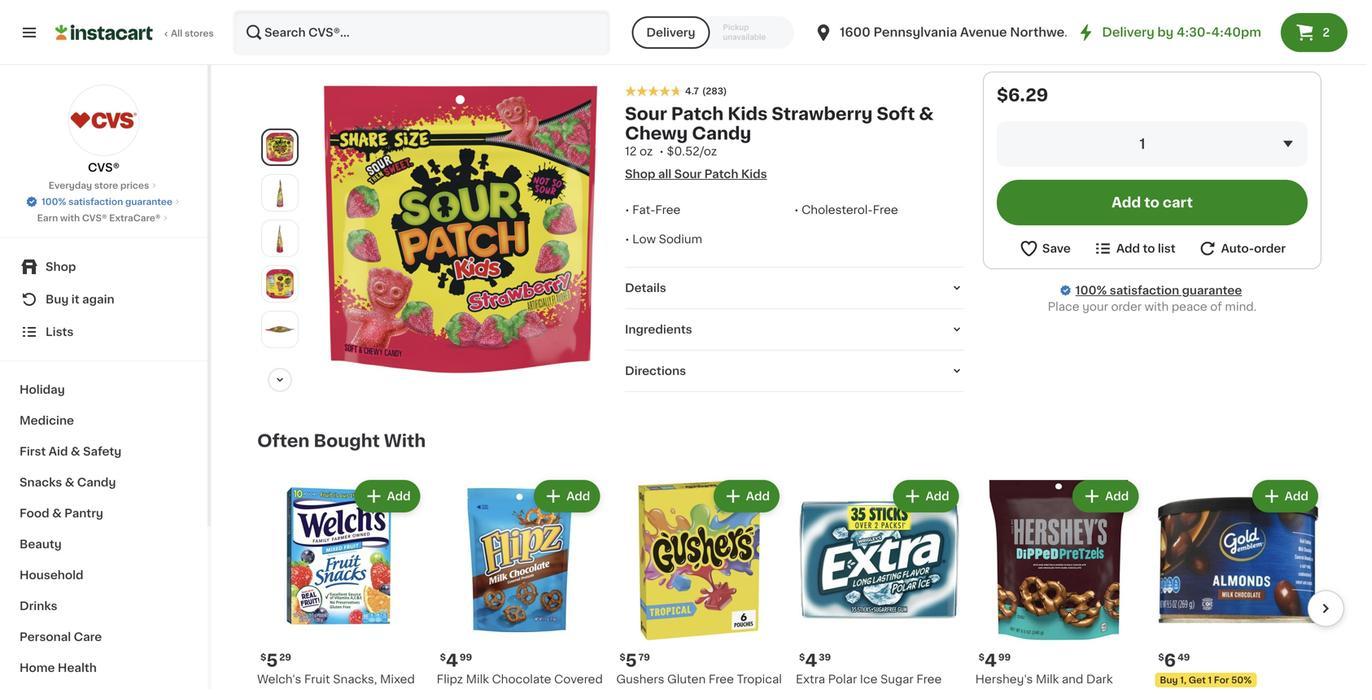 Task type: describe. For each thing, give the bounding box(es) containing it.
gluten
[[667, 674, 706, 685]]

earn with cvs® extracare®
[[37, 214, 161, 223]]

buy for buy 1, get 1 for 50%
[[1160, 676, 1178, 685]]

bought
[[314, 433, 380, 450]]

100% satisfaction guarantee inside button
[[42, 197, 172, 206]]

$ for buy 1, get 1 for 50%
[[1158, 653, 1164, 662]]

kids
[[728, 105, 768, 123]]

earn with cvs® extracare® link
[[37, 212, 170, 225]]

buy for buy it again
[[46, 294, 69, 305]]

northwest
[[1010, 26, 1077, 38]]

free inside extra polar ice sugar free
[[917, 674, 942, 685]]

patch
[[671, 105, 724, 123]]

by
[[1158, 26, 1174, 38]]

home health link
[[10, 653, 198, 684]]

all
[[171, 29, 183, 38]]

snacks
[[20, 477, 62, 488]]

satisfaction inside button
[[68, 197, 123, 206]]

39
[[819, 653, 831, 662]]

4:30-
[[1177, 26, 1212, 38]]

cvs® link
[[68, 85, 140, 176]]

first aid & safety link
[[10, 436, 198, 467]]

food
[[20, 508, 49, 519]]

delivery by 4:30-4:40pm link
[[1076, 23, 1262, 42]]

personal
[[20, 632, 71, 643]]

auto-
[[1221, 243, 1254, 254]]

gushers
[[616, 674, 665, 685]]

fruit & vegetable snacks sour patch kids strawberry soft & chewy candy hero image
[[316, 85, 606, 374]]

add button for mixed
[[356, 482, 419, 511]]

& right food
[[52, 508, 62, 519]]

1600 pennsylvania avenue northwest
[[840, 26, 1077, 38]]

aid
[[49, 446, 68, 457]]

to for list
[[1143, 243, 1155, 254]]

3 product group from the left
[[616, 477, 783, 689]]

• fat-free
[[625, 204, 681, 216]]

peace
[[1172, 301, 1208, 313]]

free for gushers gluten free tropical
[[709, 674, 734, 685]]

100% satisfaction guarantee link
[[1076, 282, 1242, 299]]

auto-order button
[[1198, 238, 1286, 259]]

1 vertical spatial 100% satisfaction guarantee
[[1076, 285, 1242, 296]]

prices
[[120, 181, 149, 190]]

list
[[1158, 243, 1176, 254]]

add to cart
[[1112, 196, 1193, 210]]

add button for tropical
[[715, 482, 778, 511]]

delivery by 4:30-4:40pm
[[1102, 26, 1262, 38]]

all stores
[[171, 29, 214, 38]]

5 product group from the left
[[976, 477, 1142, 689]]

add inside button
[[1117, 243, 1140, 254]]

strawberry
[[772, 105, 873, 123]]

(283) button
[[702, 85, 727, 98]]

service type group
[[632, 16, 794, 49]]

• low sodium
[[625, 234, 702, 245]]

milk for hershey's
[[1036, 674, 1059, 685]]

4 product group from the left
[[796, 477, 963, 689]]

delivery button
[[632, 16, 710, 49]]

auto-order
[[1221, 243, 1286, 254]]

delivery for delivery
[[647, 27, 696, 38]]

milk for flipz
[[466, 674, 489, 685]]

• for • fat-free
[[625, 204, 630, 216]]

1 inside field
[[1140, 137, 1146, 151]]

enlarge fruit & vegetable snacks sour patch kids strawberry soft & chewy candy angle_right (opens in a new tab) image
[[265, 224, 295, 253]]

99 for flipz
[[460, 653, 472, 662]]

• right oz
[[660, 146, 664, 157]]

2 button
[[1281, 13, 1348, 52]]

$ for hershey's milk and dark
[[979, 653, 985, 662]]

it
[[71, 294, 79, 305]]

$ 5 29
[[260, 652, 291, 669]]

$ 4 99 for flipz
[[440, 652, 472, 669]]

$ 4 39
[[799, 652, 831, 669]]

drinks
[[20, 601, 57, 612]]

to for cart
[[1145, 196, 1160, 210]]

avenue
[[960, 26, 1007, 38]]

free for • cholesterol-free
[[873, 204, 898, 216]]

safety
[[83, 446, 121, 457]]

place your order with peace of mind.
[[1048, 301, 1257, 313]]

4 for extra
[[805, 652, 817, 669]]

directions
[[625, 366, 686, 377]]

sour
[[625, 105, 667, 123]]

add button for covered
[[536, 482, 599, 511]]

enlarge fruit & vegetable snacks sour patch kids strawberry soft & chewy candy angle_top (opens in a new tab) image
[[265, 315, 295, 344]]

1 vertical spatial order
[[1111, 301, 1142, 313]]

0 vertical spatial cvs®
[[88, 162, 120, 173]]

1 field
[[997, 121, 1308, 167]]

of
[[1211, 301, 1222, 313]]

12 oz • $0.52/oz
[[625, 146, 717, 157]]

flipz milk chocolate covered
[[437, 674, 603, 689]]

add button for dark
[[1074, 482, 1137, 511]]

$ for gushers gluten free tropical
[[620, 653, 626, 662]]

holiday link
[[10, 374, 198, 405]]

details button
[[625, 280, 964, 296]]

enlarge fruit & vegetable snacks sour patch kids strawberry soft & chewy candy angle_back (opens in a new tab) image
[[265, 269, 295, 299]]

extra polar ice sugar free
[[796, 674, 942, 689]]

shop for shop all sour patch kids
[[625, 169, 656, 180]]

chocolate
[[492, 674, 551, 685]]

mind.
[[1225, 301, 1257, 313]]

add for 3rd product group from the right
[[926, 491, 950, 502]]

sugar
[[881, 674, 914, 685]]

cart
[[1163, 196, 1193, 210]]

add button for sugar
[[895, 482, 958, 511]]

beauty link
[[10, 529, 198, 560]]

medicine
[[20, 415, 74, 426]]

4 for flipz
[[446, 652, 458, 669]]

add to list button
[[1093, 238, 1176, 259]]

shop all sour patch kids
[[625, 169, 767, 180]]

29
[[279, 653, 291, 662]]

free for • fat-free
[[655, 204, 681, 216]]

add for third product group
[[746, 491, 770, 502]]

patch
[[705, 169, 739, 180]]

49
[[1178, 653, 1190, 662]]

often bought with
[[257, 433, 426, 450]]

welch's fruit snacks, mixed
[[257, 674, 415, 689]]

sour patch kids strawberry soft & chewy candy
[[625, 105, 934, 142]]

add to cart button
[[997, 180, 1308, 225]]

1,
[[1180, 676, 1187, 685]]

order inside button
[[1254, 243, 1286, 254]]

5 for welch's
[[266, 652, 278, 669]]

fat-
[[633, 204, 655, 216]]

kids
[[741, 169, 767, 180]]

$ 6 49
[[1158, 652, 1190, 669]]

first
[[20, 446, 46, 457]]



Task type: vqa. For each thing, say whether or not it's contained in the screenshot.
d
no



Task type: locate. For each thing, give the bounding box(es) containing it.
stores
[[185, 29, 214, 38]]

0 vertical spatial 100% satisfaction guarantee
[[42, 197, 172, 206]]

99 for hershey's
[[999, 653, 1011, 662]]

save button
[[1019, 238, 1071, 259]]

12
[[625, 146, 637, 157]]

soft
[[877, 105, 915, 123]]

2 milk from the left
[[1036, 674, 1059, 685]]

add for second product group from right
[[1105, 491, 1129, 502]]

1 horizontal spatial buy
[[1160, 676, 1178, 685]]

candy inside the sour patch kids strawberry soft & chewy candy
[[692, 125, 752, 142]]

satisfaction up "place your order with peace of mind."
[[1110, 285, 1180, 296]]

1 horizontal spatial 100%
[[1076, 285, 1107, 296]]

dark
[[1086, 674, 1113, 685]]

Search field
[[234, 11, 609, 54]]

0 vertical spatial 100%
[[42, 197, 66, 206]]

$0.52/oz
[[667, 146, 717, 157]]

1 up add to cart
[[1140, 137, 1146, 151]]

extra
[[796, 674, 825, 685]]

free
[[655, 204, 681, 216], [873, 204, 898, 216], [917, 674, 942, 685], [709, 674, 734, 685]]

$ for welch's fruit snacks, mixed
[[260, 653, 266, 662]]

beauty
[[20, 539, 62, 550]]

hershey's
[[976, 674, 1033, 685]]

$ left 39
[[799, 653, 805, 662]]

$ for extra polar ice sugar free
[[799, 653, 805, 662]]

0 horizontal spatial satisfaction
[[68, 197, 123, 206]]

4 for hershey's
[[985, 652, 997, 669]]

6 add button from the left
[[1254, 482, 1317, 511]]

satisfaction
[[68, 197, 123, 206], [1110, 285, 1180, 296]]

get
[[1189, 676, 1206, 685]]

medicine link
[[10, 405, 198, 436]]

guarantee up extracare®
[[125, 197, 172, 206]]

instacart logo image
[[55, 23, 153, 42]]

$ inside $ 5 29
[[260, 653, 266, 662]]

flipz
[[437, 674, 463, 685]]

0 vertical spatial with
[[60, 214, 80, 223]]

4 add button from the left
[[895, 482, 958, 511]]

0 horizontal spatial 5
[[266, 652, 278, 669]]

item carousel region
[[257, 471, 1345, 689]]

0 horizontal spatial 100%
[[42, 197, 66, 206]]

0 vertical spatial guarantee
[[125, 197, 172, 206]]

enlarge fruit & vegetable snacks sour patch kids strawberry soft & chewy candy hero (opens in a new tab) image
[[265, 133, 295, 162]]

milk right flipz
[[466, 674, 489, 685]]

& right aid
[[71, 446, 80, 457]]

3 $ from the left
[[799, 653, 805, 662]]

4 left 39
[[805, 652, 817, 669]]

• for • cholesterol-free
[[794, 204, 799, 216]]

snacks & candy
[[20, 477, 116, 488]]

tropical
[[737, 674, 782, 685]]

0 horizontal spatial 100% satisfaction guarantee
[[42, 197, 172, 206]]

&
[[919, 105, 934, 123], [71, 446, 80, 457], [65, 477, 74, 488], [52, 508, 62, 519]]

health
[[58, 663, 97, 674]]

holiday
[[20, 384, 65, 396]]

0 vertical spatial shop
[[625, 169, 656, 180]]

$ left 29
[[260, 653, 266, 662]]

1 horizontal spatial $ 4 99
[[979, 652, 1011, 669]]

99 up 'hershey's'
[[999, 653, 1011, 662]]

pantry
[[64, 508, 103, 519]]

chewy
[[625, 125, 688, 142]]

0 horizontal spatial delivery
[[647, 27, 696, 38]]

• left low
[[625, 234, 630, 245]]

1 horizontal spatial order
[[1254, 243, 1286, 254]]

cvs®
[[88, 162, 120, 173], [82, 214, 107, 223]]

1 horizontal spatial milk
[[1036, 674, 1059, 685]]

1 horizontal spatial delivery
[[1102, 26, 1155, 38]]

4 $ from the left
[[979, 653, 985, 662]]

$ inside $ 6 49
[[1158, 653, 1164, 662]]

lists link
[[10, 316, 198, 348]]

50%
[[1232, 676, 1252, 685]]

everyday store prices link
[[49, 179, 159, 192]]

100% satisfaction guarantee up "place your order with peace of mind."
[[1076, 285, 1242, 296]]

1 horizontal spatial with
[[1145, 301, 1169, 313]]

product group
[[257, 477, 424, 689], [437, 477, 603, 689], [616, 477, 783, 689], [796, 477, 963, 689], [976, 477, 1142, 689], [1155, 477, 1322, 689]]

• left cholesterol-
[[794, 204, 799, 216]]

& right snacks
[[65, 477, 74, 488]]

delivery for delivery by 4:30-4:40pm
[[1102, 26, 1155, 38]]

gushers gluten free tropical
[[616, 674, 782, 689]]

ice
[[860, 674, 878, 685]]

milk inside flipz milk chocolate covered
[[466, 674, 489, 685]]

$ up flipz
[[440, 653, 446, 662]]

directions button
[[625, 363, 964, 379]]

1 vertical spatial guarantee
[[1182, 285, 1242, 296]]

guarantee inside button
[[125, 197, 172, 206]]

1 horizontal spatial 1
[[1208, 676, 1212, 685]]

to inside button
[[1143, 243, 1155, 254]]

0 horizontal spatial $ 4 99
[[440, 652, 472, 669]]

0 horizontal spatial 1
[[1140, 137, 1146, 151]]

all stores link
[[55, 10, 215, 55]]

snacks,
[[333, 674, 377, 685]]

$6.29
[[997, 87, 1049, 104]]

• for • low sodium
[[625, 234, 630, 245]]

1 horizontal spatial satisfaction
[[1110, 285, 1180, 296]]

2 $ 4 99 from the left
[[979, 652, 1011, 669]]

★★★★★
[[625, 85, 682, 97], [625, 85, 682, 97]]

to left cart
[[1145, 196, 1160, 210]]

$ 4 99 for hershey's
[[979, 652, 1011, 669]]

everyday store prices
[[49, 181, 149, 190]]

1 vertical spatial candy
[[77, 477, 116, 488]]

•
[[660, 146, 664, 157], [625, 204, 630, 216], [794, 204, 799, 216], [625, 234, 630, 245]]

5 left 29
[[266, 652, 278, 669]]

first aid & safety
[[20, 446, 121, 457]]

1 horizontal spatial candy
[[692, 125, 752, 142]]

2 horizontal spatial 4
[[985, 652, 997, 669]]

1 horizontal spatial 99
[[999, 653, 1011, 662]]

2 add button from the left
[[536, 482, 599, 511]]

• cholesterol-free
[[794, 204, 898, 216]]

2 99 from the left
[[999, 653, 1011, 662]]

1 99 from the left
[[460, 653, 472, 662]]

1 milk from the left
[[466, 674, 489, 685]]

4.7
[[685, 87, 699, 96]]

100% satisfaction guarantee button
[[25, 192, 182, 208]]

save
[[1043, 243, 1071, 254]]

buy 1, get 1 for 50%
[[1160, 676, 1252, 685]]

4:40pm
[[1212, 26, 1262, 38]]

5 add button from the left
[[1074, 482, 1137, 511]]

household
[[20, 570, 83, 581]]

delivery left by
[[1102, 26, 1155, 38]]

5 $ from the left
[[620, 653, 626, 662]]

$ up 'hershey's'
[[979, 653, 985, 662]]

1 left for
[[1208, 676, 1212, 685]]

0 vertical spatial candy
[[692, 125, 752, 142]]

personal care link
[[10, 622, 198, 653]]

$ left 49
[[1158, 653, 1164, 662]]

99
[[460, 653, 472, 662], [999, 653, 1011, 662]]

None search field
[[233, 10, 611, 55]]

1600
[[840, 26, 871, 38]]

1 vertical spatial 100%
[[1076, 285, 1107, 296]]

add for first product group from left
[[387, 491, 411, 502]]

milk left and
[[1036, 674, 1059, 685]]

0 vertical spatial 1
[[1140, 137, 1146, 151]]

guarantee up the 'of'
[[1182, 285, 1242, 296]]

cvs® up everyday store prices link
[[88, 162, 120, 173]]

with
[[60, 214, 80, 223], [1145, 301, 1169, 313]]

4
[[446, 652, 458, 669], [805, 652, 817, 669], [985, 652, 997, 669]]

add for product group containing 6
[[1285, 491, 1309, 502]]

$ inside $ 4 39
[[799, 653, 805, 662]]

add inside button
[[1112, 196, 1141, 210]]

0 horizontal spatial 99
[[460, 653, 472, 662]]

0 vertical spatial order
[[1254, 243, 1286, 254]]

1 horizontal spatial 4
[[805, 652, 817, 669]]

6 $ from the left
[[1158, 653, 1164, 662]]

your
[[1083, 301, 1109, 313]]

1 vertical spatial buy
[[1160, 676, 1178, 685]]

ingredients
[[625, 324, 692, 335]]

order right the your
[[1111, 301, 1142, 313]]

5
[[266, 652, 278, 669], [626, 652, 637, 669]]

fruit
[[304, 674, 330, 685]]

0 horizontal spatial candy
[[77, 477, 116, 488]]

mixed
[[380, 674, 415, 685]]

1600 pennsylvania avenue northwest button
[[814, 10, 1077, 55]]

delivery up 4.7
[[647, 27, 696, 38]]

1 horizontal spatial shop
[[625, 169, 656, 180]]

1 product group from the left
[[257, 477, 424, 689]]

2 product group from the left
[[437, 477, 603, 689]]

2
[[1323, 27, 1330, 38]]

1 add button from the left
[[356, 482, 419, 511]]

$ 4 99 up 'hershey's'
[[979, 652, 1011, 669]]

satisfaction up "earn with cvs® extracare®"
[[68, 197, 123, 206]]

0 horizontal spatial 4
[[446, 652, 458, 669]]

buy inside product group
[[1160, 676, 1178, 685]]

$ 4 99 up flipz
[[440, 652, 472, 669]]

to
[[1145, 196, 1160, 210], [1143, 243, 1155, 254]]

100% up the your
[[1076, 285, 1107, 296]]

1 5 from the left
[[266, 652, 278, 669]]

buy it again
[[46, 294, 114, 305]]

• left fat- at the left of page
[[625, 204, 630, 216]]

lists
[[46, 326, 74, 338]]

2 4 from the left
[[805, 652, 817, 669]]

0 horizontal spatial buy
[[46, 294, 69, 305]]

candy down safety
[[77, 477, 116, 488]]

0 horizontal spatial milk
[[466, 674, 489, 685]]

6 product group from the left
[[1155, 477, 1322, 689]]

4 up flipz
[[446, 652, 458, 669]]

shop down oz
[[625, 169, 656, 180]]

add
[[1112, 196, 1141, 210], [1117, 243, 1140, 254], [387, 491, 411, 502], [567, 491, 590, 502], [746, 491, 770, 502], [926, 491, 950, 502], [1105, 491, 1129, 502], [1285, 491, 1309, 502]]

low
[[633, 234, 656, 245]]

product group containing 6
[[1155, 477, 1322, 689]]

free inside the gushers gluten free tropical
[[709, 674, 734, 685]]

2 $ from the left
[[440, 653, 446, 662]]

0 vertical spatial to
[[1145, 196, 1160, 210]]

cholesterol-
[[802, 204, 873, 216]]

1 vertical spatial to
[[1143, 243, 1155, 254]]

1 vertical spatial cvs®
[[82, 214, 107, 223]]

1 vertical spatial with
[[1145, 301, 1169, 313]]

0 vertical spatial satisfaction
[[68, 197, 123, 206]]

5 for gushers
[[626, 652, 637, 669]]

0 horizontal spatial with
[[60, 214, 80, 223]]

& inside the sour patch kids strawberry soft & chewy candy
[[919, 105, 934, 123]]

1 $ from the left
[[260, 653, 266, 662]]

candy
[[692, 125, 752, 142], [77, 477, 116, 488]]

details
[[625, 283, 666, 294]]

to left list
[[1143, 243, 1155, 254]]

milk inside hershey's milk and dark
[[1036, 674, 1059, 685]]

1 inside product group
[[1208, 676, 1212, 685]]

3 4 from the left
[[985, 652, 997, 669]]

1 vertical spatial 1
[[1208, 676, 1212, 685]]

1 vertical spatial shop
[[46, 261, 76, 273]]

shop up it
[[46, 261, 76, 273]]

100% satisfaction guarantee down store
[[42, 197, 172, 206]]

household link
[[10, 560, 198, 591]]

1 horizontal spatial 5
[[626, 652, 637, 669]]

shop
[[625, 169, 656, 180], [46, 261, 76, 273]]

food & pantry
[[20, 508, 103, 519]]

4 up 'hershey's'
[[985, 652, 997, 669]]

welch's
[[257, 674, 301, 685]]

99 up flipz
[[460, 653, 472, 662]]

2 5 from the left
[[626, 652, 637, 669]]

100% up earn on the top left of the page
[[42, 197, 66, 206]]

5 left 79
[[626, 652, 637, 669]]

add for 5th product group from right
[[567, 491, 590, 502]]

$
[[260, 653, 266, 662], [440, 653, 446, 662], [799, 653, 805, 662], [979, 653, 985, 662], [620, 653, 626, 662], [1158, 653, 1164, 662]]

candy down patch
[[692, 125, 752, 142]]

with down 100% satisfaction guarantee link
[[1145, 301, 1169, 313]]

buy left the 1,
[[1160, 676, 1178, 685]]

cvs® logo image
[[68, 85, 140, 156]]

0 horizontal spatial order
[[1111, 301, 1142, 313]]

$ for flipz milk chocolate covered
[[440, 653, 446, 662]]

to inside button
[[1145, 196, 1160, 210]]

and
[[1062, 674, 1084, 685]]

0 horizontal spatial guarantee
[[125, 197, 172, 206]]

0 vertical spatial buy
[[46, 294, 69, 305]]

order up the mind.
[[1254, 243, 1286, 254]]

food & pantry link
[[10, 498, 198, 529]]

$ 4 99
[[440, 652, 472, 669], [979, 652, 1011, 669]]

delivery inside button
[[647, 27, 696, 38]]

1 horizontal spatial guarantee
[[1182, 285, 1242, 296]]

with right earn on the top left of the page
[[60, 214, 80, 223]]

enlarge fruit & vegetable snacks sour patch kids strawberry soft & chewy candy angle_left (opens in a new tab) image
[[265, 178, 295, 208]]

1 horizontal spatial 100% satisfaction guarantee
[[1076, 285, 1242, 296]]

$ inside the $ 5 79
[[620, 653, 626, 662]]

home health
[[20, 663, 97, 674]]

1 vertical spatial satisfaction
[[1110, 285, 1180, 296]]

buy left it
[[46, 294, 69, 305]]

& right soft
[[919, 105, 934, 123]]

$ left 79
[[620, 653, 626, 662]]

sodium
[[659, 234, 702, 245]]

3 add button from the left
[[715, 482, 778, 511]]

1 $ 4 99 from the left
[[440, 652, 472, 669]]

shop for shop
[[46, 261, 76, 273]]

100% inside button
[[42, 197, 66, 206]]

cvs® down 100% satisfaction guarantee button at the left top of page
[[82, 214, 107, 223]]

shop link
[[10, 251, 198, 283]]

0 horizontal spatial shop
[[46, 261, 76, 273]]

1 4 from the left
[[446, 652, 458, 669]]



